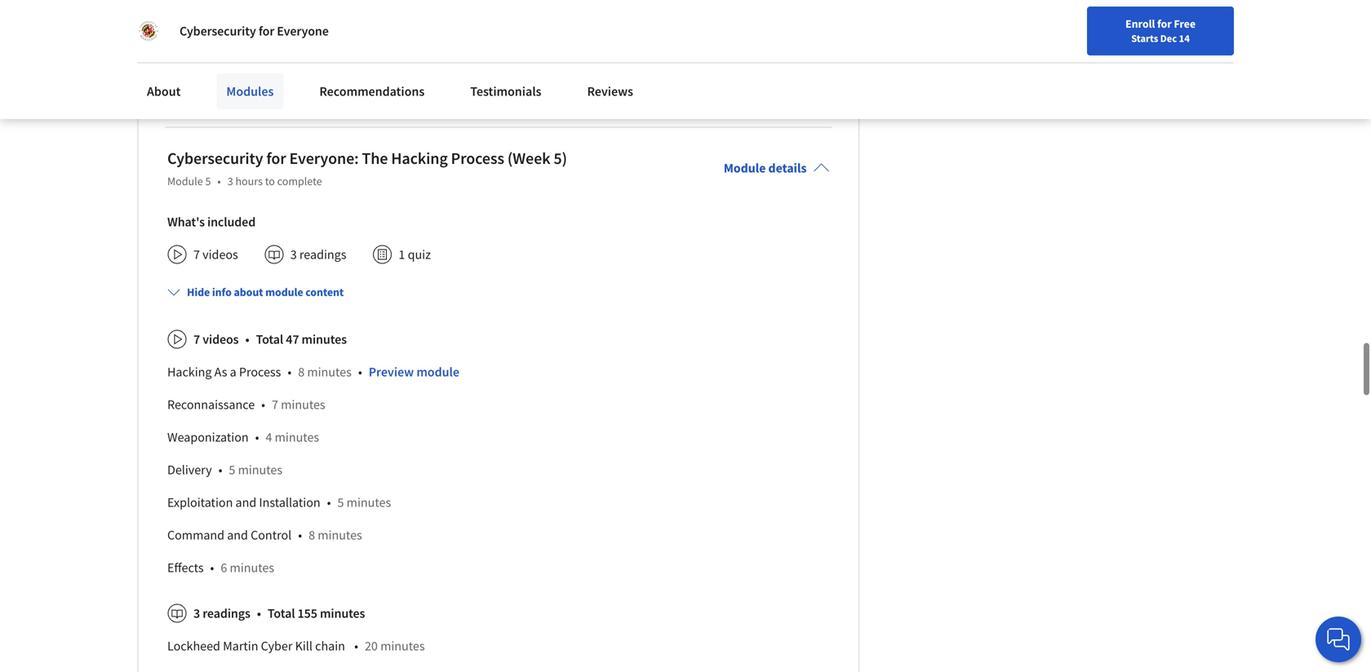 Task type: vqa. For each thing, say whether or not it's contained in the screenshot.
International inside Senior Scientist, International Health Bloomberg School of Public Health
no



Task type: describe. For each thing, give the bounding box(es) containing it.
7 videos inside hide info about module content region
[[193, 332, 239, 348]]

to
[[265, 174, 275, 189]]

dec
[[1160, 32, 1177, 45]]

exploitation and installation • 5 minutes
[[167, 495, 391, 511]]

1 for 1
[[1165, 13, 1171, 26]]

1 button
[[1138, 11, 1184, 50]]

• total 47 minutes
[[245, 332, 347, 348]]

1 vertical spatial 8
[[309, 527, 315, 544]]

2 vertical spatial 7
[[272, 397, 278, 413]]

hacking inside cybersecurity for everyone: the hacking process (week 5) module 5 • 3 hours to complete
[[391, 148, 448, 169]]

minutes right 20
[[380, 638, 425, 655]]

module inside cybersecurity for everyone: the hacking process (week 5) module 5 • 3 hours to complete
[[167, 174, 203, 189]]

readings inside hide info about module content region
[[203, 606, 250, 622]]

process inside info about module content element
[[239, 364, 281, 381]]

free
[[1174, 16, 1196, 31]]

modules
[[226, 83, 274, 100]]

minutes down reconnaissance • 7 minutes
[[275, 430, 319, 446]]

minutes right 10 on the left of the page
[[266, 74, 310, 90]]

for for free
[[1157, 16, 1172, 31]]

• down reconnaissance • 7 minutes
[[255, 430, 259, 446]]

• right 'installation'
[[327, 495, 331, 511]]

• right control
[[298, 527, 302, 544]]

show notifications image
[[1151, 20, 1170, 40]]

hacking inside hide info about module content region
[[167, 364, 212, 381]]

5 inside cybersecurity for everyone: the hacking process (week 5) module 5 • 3 hours to complete
[[205, 174, 211, 189]]

5)
[[554, 148, 567, 169]]

hide
[[187, 285, 210, 300]]

(week
[[507, 148, 551, 169]]

english button
[[1029, 0, 1127, 53]]

minutes up the chain
[[320, 606, 365, 622]]

10
[[250, 74, 263, 90]]

0 horizontal spatial 8
[[298, 364, 305, 381]]

command and control • 8 minutes
[[167, 527, 362, 544]]

1 horizontal spatial module
[[724, 160, 766, 176]]

• left 6
[[210, 560, 214, 576]]

• up cyber
[[257, 606, 261, 622]]

command
[[167, 527, 224, 544]]

0 vertical spatial 7
[[193, 247, 200, 263]]

installation
[[259, 495, 321, 511]]

minutes down hacking as a process • 8 minutes • preview module
[[281, 397, 325, 413]]

process inside cybersecurity for everyone: the hacking process (week 5) module 5 • 3 hours to complete
[[451, 148, 504, 169]]

content
[[305, 285, 344, 300]]

testimonials
[[470, 83, 542, 100]]

3 readings inside hide info about module content region
[[193, 606, 250, 622]]

chat with us image
[[1326, 627, 1352, 653]]

recommendations link
[[310, 73, 434, 109]]

effects
[[167, 560, 204, 576]]

as
[[214, 364, 227, 381]]

recommendations
[[319, 83, 425, 100]]

about link
[[137, 73, 191, 109]]

testimonials link
[[461, 73, 551, 109]]

delivery • 5 minutes
[[167, 462, 282, 478]]

info
[[212, 285, 232, 300]]

minutes right '47'
[[302, 332, 347, 348]]

hide info about module content button
[[161, 278, 350, 307]]

quiz
[[209, 74, 233, 90]]

for for everyone:
[[266, 148, 286, 169]]

minutes right 'installation'
[[347, 495, 391, 511]]

1 vertical spatial 7
[[193, 332, 200, 348]]

weaponization • 4 minutes
[[167, 430, 319, 446]]

• left '47'
[[245, 332, 249, 348]]

details
[[768, 160, 807, 176]]

a
[[230, 364, 236, 381]]

hide info about module content
[[187, 285, 344, 300]]

20
[[365, 638, 378, 655]]

hide info about module content region inside info about module content element
[[167, 317, 830, 673]]

about
[[147, 83, 181, 100]]

cybersecurity for everyone: the hacking process (week 5) module 5 • 3 hours to complete
[[167, 148, 567, 189]]

1 quiz
[[399, 247, 431, 263]]

about
[[234, 285, 263, 300]]

hours
[[235, 174, 263, 189]]

0 vertical spatial 4
[[200, 74, 206, 90]]

reconnaissance • 7 minutes
[[167, 397, 325, 413]]



Task type: locate. For each thing, give the bounding box(es) containing it.
• left preview
[[358, 364, 362, 381]]

preview
[[369, 364, 414, 381]]

• inside cybersecurity for everyone: the hacking process (week 5) module 5 • 3 hours to complete
[[217, 174, 221, 189]]

kill
[[295, 638, 313, 655]]

2 horizontal spatial 3
[[290, 247, 297, 263]]

1 horizontal spatial 3 readings
[[290, 247, 346, 263]]

1 vertical spatial readings
[[203, 606, 250, 622]]

1 horizontal spatial 4
[[266, 430, 272, 446]]

for inside enroll for free starts dec 14
[[1157, 16, 1172, 31]]

process left (week
[[451, 148, 504, 169]]

1 horizontal spatial hacking
[[391, 148, 448, 169]]

and for exploitation
[[235, 495, 256, 511]]

0 vertical spatial 3
[[227, 174, 233, 189]]

0 vertical spatial readings
[[299, 247, 346, 263]]

0 vertical spatial module
[[265, 285, 303, 300]]

2 vertical spatial 3
[[193, 606, 200, 622]]

14
[[1179, 32, 1190, 45]]

info about module content element
[[161, 271, 830, 673]]

1 vertical spatial process
[[239, 364, 281, 381]]

0 horizontal spatial module
[[265, 285, 303, 300]]

0 vertical spatial total
[[256, 332, 283, 348]]

everyone:
[[289, 148, 359, 169]]

• left hours
[[217, 174, 221, 189]]

5 right 'installation'
[[338, 495, 344, 511]]

delivery
[[167, 462, 212, 478]]

3 inside info about module content element
[[193, 606, 200, 622]]

7 videos down what's included
[[193, 247, 238, 263]]

1 videos from the top
[[203, 247, 238, 263]]

martin
[[223, 638, 258, 655]]

7 up weaponization • 4 minutes
[[272, 397, 278, 413]]

0 vertical spatial 7 videos
[[193, 247, 238, 263]]

what's
[[167, 214, 205, 230]]

1 vertical spatial total
[[268, 606, 295, 622]]

7 videos up the "as"
[[193, 332, 239, 348]]

hacking
[[391, 148, 448, 169], [167, 364, 212, 381]]

effects • 6 minutes
[[167, 560, 274, 576]]

1 for 1 quiz
[[399, 247, 405, 263]]

0 horizontal spatial 4
[[200, 74, 206, 90]]

module right about
[[265, 285, 303, 300]]

2 horizontal spatial 5
[[338, 495, 344, 511]]

1 horizontal spatial readings
[[299, 247, 346, 263]]

included
[[207, 214, 256, 230]]

1 horizontal spatial 5
[[229, 462, 235, 478]]

•
[[240, 74, 244, 90], [217, 174, 221, 189], [245, 332, 249, 348], [288, 364, 292, 381], [358, 364, 362, 381], [261, 397, 265, 413], [255, 430, 259, 446], [218, 462, 222, 478], [327, 495, 331, 511], [298, 527, 302, 544], [210, 560, 214, 576], [257, 606, 261, 622], [354, 638, 358, 655]]

1 vertical spatial hide info about module content region
[[167, 317, 830, 673]]

• right the delivery
[[218, 462, 222, 478]]

for inside cybersecurity for everyone: the hacking process (week 5) module 5 • 3 hours to complete
[[266, 148, 286, 169]]

1 horizontal spatial 1
[[1165, 13, 1171, 26]]

cybersecurity
[[180, 23, 256, 39], [167, 148, 263, 169]]

and left control
[[227, 527, 248, 544]]

1 vertical spatial 3
[[290, 247, 297, 263]]

0 horizontal spatial 5
[[205, 174, 211, 189]]

videos down what's included
[[203, 247, 238, 263]]

3 readings up content
[[290, 247, 346, 263]]

0 horizontal spatial readings
[[203, 606, 250, 622]]

0 horizontal spatial hacking
[[167, 364, 212, 381]]

2 videos from the top
[[203, 332, 239, 348]]

0 vertical spatial hacking
[[391, 148, 448, 169]]

minutes right 6
[[230, 560, 274, 576]]

cybersecurity inside cybersecurity for everyone: the hacking process (week 5) module 5 • 3 hours to complete
[[167, 148, 263, 169]]

1 vertical spatial 5
[[229, 462, 235, 478]]

reviews link
[[577, 73, 643, 109]]

hide info about module content region containing 7 videos
[[167, 317, 830, 673]]

6
[[221, 560, 227, 576]]

0 vertical spatial 5
[[205, 174, 211, 189]]

1 vertical spatial module
[[417, 364, 460, 381]]

process right a
[[239, 364, 281, 381]]

enroll for free starts dec 14
[[1126, 16, 1196, 45]]

1 horizontal spatial process
[[451, 148, 504, 169]]

1 vertical spatial and
[[227, 527, 248, 544]]

complete
[[277, 174, 322, 189]]

3 readings up martin
[[193, 606, 250, 622]]

what's included
[[167, 214, 256, 230]]

0 horizontal spatial module
[[167, 174, 203, 189]]

3 left hours
[[227, 174, 233, 189]]

lockheed
[[167, 638, 220, 655]]

3 readings
[[290, 247, 346, 263], [193, 606, 250, 622]]

0 vertical spatial and
[[235, 495, 256, 511]]

university of maryland, college park image
[[137, 20, 160, 42]]

0 vertical spatial 8
[[298, 364, 305, 381]]

0 vertical spatial 3 readings
[[290, 247, 346, 263]]

None search field
[[233, 10, 624, 43]]

starts
[[1131, 32, 1158, 45]]

chain
[[315, 638, 345, 655]]

0 horizontal spatial 3 readings
[[193, 606, 250, 622]]

minutes down weaponization • 4 minutes
[[238, 462, 282, 478]]

1 inside button
[[1165, 13, 1171, 26]]

everyone
[[277, 23, 329, 39]]

0 vertical spatial videos
[[203, 247, 238, 263]]

• up weaponization • 4 minutes
[[261, 397, 265, 413]]

• left 20
[[354, 638, 358, 655]]

module
[[724, 160, 766, 176], [167, 174, 203, 189]]

1 left quiz
[[399, 247, 405, 263]]

1 horizontal spatial 3
[[227, 174, 233, 189]]

total for total 47 minutes
[[256, 332, 283, 348]]

1 7 videos from the top
[[193, 247, 238, 263]]

1 hide info about module content region from the top
[[167, 0, 830, 105]]

0 horizontal spatial 3
[[193, 606, 200, 622]]

1 left free
[[1165, 13, 1171, 26]]

• left 10 on the left of the page
[[240, 74, 244, 90]]

1 vertical spatial cybersecurity
[[167, 148, 263, 169]]

5 up what's included
[[205, 174, 211, 189]]

3 up hide info about module content
[[290, 247, 297, 263]]

the
[[362, 148, 388, 169]]

for up to
[[266, 148, 286, 169]]

preview module link
[[369, 364, 460, 381]]

1 vertical spatial videos
[[203, 332, 239, 348]]

1 horizontal spatial module
[[417, 364, 460, 381]]

8 down • total 47 minutes
[[298, 364, 305, 381]]

exploitation
[[167, 495, 233, 511]]

8 down 'installation'
[[309, 527, 315, 544]]

videos
[[203, 247, 238, 263], [203, 332, 239, 348]]

0 vertical spatial 1
[[1165, 13, 1171, 26]]

7 down hide
[[193, 332, 200, 348]]

lockheed martin cyber kill chain • 20 minutes
[[167, 638, 425, 655]]

for left everyone
[[259, 23, 274, 39]]

total left 155
[[268, 606, 295, 622]]

module up what's on the left of the page
[[167, 174, 203, 189]]

hacking right "the"
[[391, 148, 448, 169]]

module
[[265, 285, 303, 300], [417, 364, 460, 381]]

total
[[256, 332, 283, 348], [268, 606, 295, 622]]

0 horizontal spatial process
[[239, 364, 281, 381]]

videos up the "as"
[[203, 332, 239, 348]]

cybersecurity up quiz on the top left of page
[[180, 23, 256, 39]]

hacking left the "as"
[[167, 364, 212, 381]]

2 7 videos from the top
[[193, 332, 239, 348]]

3 up lockheed
[[193, 606, 200, 622]]

2 vertical spatial 5
[[338, 495, 344, 511]]

5
[[205, 174, 211, 189], [229, 462, 235, 478], [338, 495, 344, 511]]

• down '47'
[[288, 364, 292, 381]]

1 vertical spatial 3 readings
[[193, 606, 250, 622]]

2 hide info about module content region from the top
[[167, 317, 830, 673]]

1 vertical spatial hacking
[[167, 364, 212, 381]]

and up command and control • 8 minutes
[[235, 495, 256, 511]]

and
[[235, 495, 256, 511], [227, 527, 248, 544]]

minutes
[[266, 74, 310, 90], [302, 332, 347, 348], [307, 364, 352, 381], [281, 397, 325, 413], [275, 430, 319, 446], [238, 462, 282, 478], [347, 495, 391, 511], [318, 527, 362, 544], [230, 560, 274, 576], [320, 606, 365, 622], [380, 638, 425, 655]]

7 down what's on the left of the page
[[193, 247, 200, 263]]

3 inside cybersecurity for everyone: the hacking process (week 5) module 5 • 3 hours to complete
[[227, 174, 233, 189]]

cybersecurity for everyone:
[[167, 148, 263, 169]]

1 vertical spatial 4
[[266, 430, 272, 446]]

1 vertical spatial 1
[[399, 247, 405, 263]]

0 horizontal spatial 1
[[399, 247, 405, 263]]

module right preview
[[417, 364, 460, 381]]

videos inside hide info about module content region
[[203, 332, 239, 348]]

quiz
[[408, 247, 431, 263]]

8
[[298, 364, 305, 381], [309, 527, 315, 544]]

control
[[251, 527, 292, 544]]

minutes down 'installation'
[[318, 527, 362, 544]]

for for everyone
[[259, 23, 274, 39]]

3
[[227, 174, 233, 189], [290, 247, 297, 263], [193, 606, 200, 622]]

readings
[[299, 247, 346, 263], [203, 606, 250, 622]]

• total 155 minutes
[[257, 606, 365, 622]]

enroll
[[1126, 16, 1155, 31]]

0 vertical spatial cybersecurity
[[180, 23, 256, 39]]

english
[[1058, 18, 1098, 35]]

7
[[193, 247, 200, 263], [193, 332, 200, 348], [272, 397, 278, 413]]

4 left quiz on the top left of page
[[200, 74, 206, 90]]

week
[[167, 74, 197, 90]]

module inside hide info about module content dropdown button
[[265, 285, 303, 300]]

for up the dec
[[1157, 16, 1172, 31]]

module details
[[724, 160, 807, 176]]

4 inside info about module content element
[[266, 430, 272, 446]]

for
[[1157, 16, 1172, 31], [259, 23, 274, 39], [266, 148, 286, 169]]

reconnaissance
[[167, 397, 255, 413]]

weaponization
[[167, 430, 249, 446]]

total for total 155 minutes
[[268, 606, 295, 622]]

minutes down • total 47 minutes
[[307, 364, 352, 381]]

5 down weaponization • 4 minutes
[[229, 462, 235, 478]]

1 vertical spatial 7 videos
[[193, 332, 239, 348]]

47
[[286, 332, 299, 348]]

process
[[451, 148, 504, 169], [239, 364, 281, 381]]

1 horizontal spatial 8
[[309, 527, 315, 544]]

7 videos
[[193, 247, 238, 263], [193, 332, 239, 348]]

4
[[200, 74, 206, 90], [266, 430, 272, 446]]

hide info about module content region containing week 4 quiz
[[167, 0, 830, 105]]

hacking as a process • 8 minutes • preview module
[[167, 364, 460, 381]]

hide info about module content region
[[167, 0, 830, 105], [167, 317, 830, 673]]

modules link
[[217, 73, 284, 109]]

1
[[1165, 13, 1171, 26], [399, 247, 405, 263]]

reviews
[[587, 83, 633, 100]]

readings up content
[[299, 247, 346, 263]]

total left '47'
[[256, 332, 283, 348]]

cybersecurity for everyone
[[180, 23, 329, 39]]

week 4 quiz • 10 minutes
[[167, 74, 310, 90]]

4 down reconnaissance • 7 minutes
[[266, 430, 272, 446]]

0 vertical spatial process
[[451, 148, 504, 169]]

cyber
[[261, 638, 293, 655]]

0 vertical spatial hide info about module content region
[[167, 0, 830, 105]]

cybersecurity for everyone
[[180, 23, 256, 39]]

cybersecurity up hours
[[167, 148, 263, 169]]

module left details
[[724, 160, 766, 176]]

155
[[298, 606, 317, 622]]

readings up martin
[[203, 606, 250, 622]]

and for command
[[227, 527, 248, 544]]



